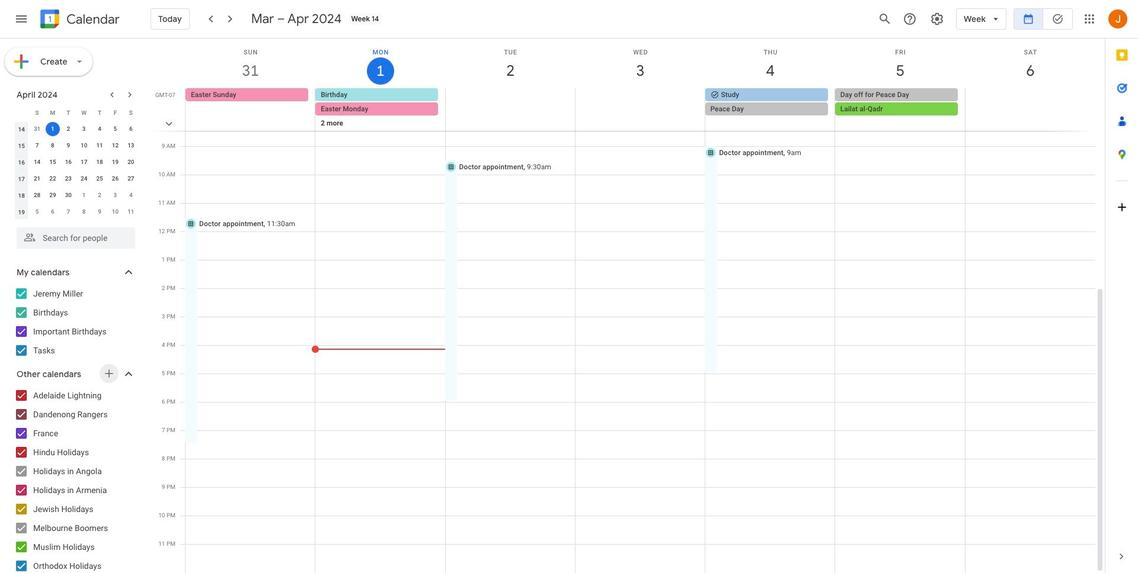 Task type: describe. For each thing, give the bounding box(es) containing it.
my calendars list
[[2, 285, 147, 360]]

29 element
[[46, 189, 60, 203]]

may 6 element
[[46, 205, 60, 219]]

1, today element
[[46, 122, 60, 136]]

19 element
[[108, 155, 122, 170]]

7 element
[[30, 139, 44, 153]]

15 element
[[46, 155, 60, 170]]

column header inside april 2024 grid
[[14, 104, 29, 121]]

calendar element
[[38, 7, 120, 33]]

12 element
[[108, 139, 122, 153]]

9 element
[[61, 139, 75, 153]]

27 element
[[124, 172, 138, 186]]

may 4 element
[[124, 189, 138, 203]]

10 element
[[77, 139, 91, 153]]

20 element
[[124, 155, 138, 170]]

may 7 element
[[61, 205, 75, 219]]

may 9 element
[[93, 205, 107, 219]]

may 11 element
[[124, 205, 138, 219]]

11 element
[[93, 139, 107, 153]]

23 element
[[61, 172, 75, 186]]

may 10 element
[[108, 205, 122, 219]]

28 element
[[30, 189, 44, 203]]

heading inside calendar element
[[64, 12, 120, 26]]

14 element
[[30, 155, 44, 170]]

april 2024 grid
[[11, 104, 139, 221]]

21 element
[[30, 172, 44, 186]]

add other calendars image
[[103, 368, 115, 380]]

17 element
[[77, 155, 91, 170]]

4 element
[[93, 122, 107, 136]]



Task type: locate. For each thing, give the bounding box(es) containing it.
Search for people text field
[[24, 228, 128, 249]]

None search field
[[0, 223, 147, 249]]

heading
[[64, 12, 120, 26]]

8 element
[[46, 139, 60, 153]]

6 element
[[124, 122, 138, 136]]

18 element
[[93, 155, 107, 170]]

may 1 element
[[77, 189, 91, 203]]

march 31 element
[[30, 122, 44, 136]]

24 element
[[77, 172, 91, 186]]

5 element
[[108, 122, 122, 136]]

may 5 element
[[30, 205, 44, 219]]

may 3 element
[[108, 189, 122, 203]]

row group
[[14, 121, 139, 221]]

22 element
[[46, 172, 60, 186]]

settings menu image
[[930, 12, 944, 26]]

26 element
[[108, 172, 122, 186]]

column header
[[14, 104, 29, 121]]

2 element
[[61, 122, 75, 136]]

13 element
[[124, 139, 138, 153]]

may 8 element
[[77, 205, 91, 219]]

3 element
[[77, 122, 91, 136]]

cell inside april 2024 grid
[[45, 121, 61, 138]]

tab list
[[1106, 39, 1138, 541]]

row
[[180, 88, 1105, 145], [14, 104, 139, 121], [14, 121, 139, 138], [14, 138, 139, 154], [14, 154, 139, 171], [14, 171, 139, 187], [14, 187, 139, 204], [14, 204, 139, 221]]

25 element
[[93, 172, 107, 186]]

grid
[[152, 39, 1105, 574]]

30 element
[[61, 189, 75, 203]]

row group inside april 2024 grid
[[14, 121, 139, 221]]

main drawer image
[[14, 12, 28, 26]]

other calendars list
[[2, 386, 147, 574]]

cell
[[315, 88, 445, 145], [445, 88, 575, 145], [575, 88, 705, 145], [705, 88, 835, 145], [835, 88, 965, 145], [965, 88, 1095, 145], [45, 121, 61, 138]]

may 2 element
[[93, 189, 107, 203]]

16 element
[[61, 155, 75, 170]]



Task type: vqa. For each thing, say whether or not it's contained in the screenshot.
field
no



